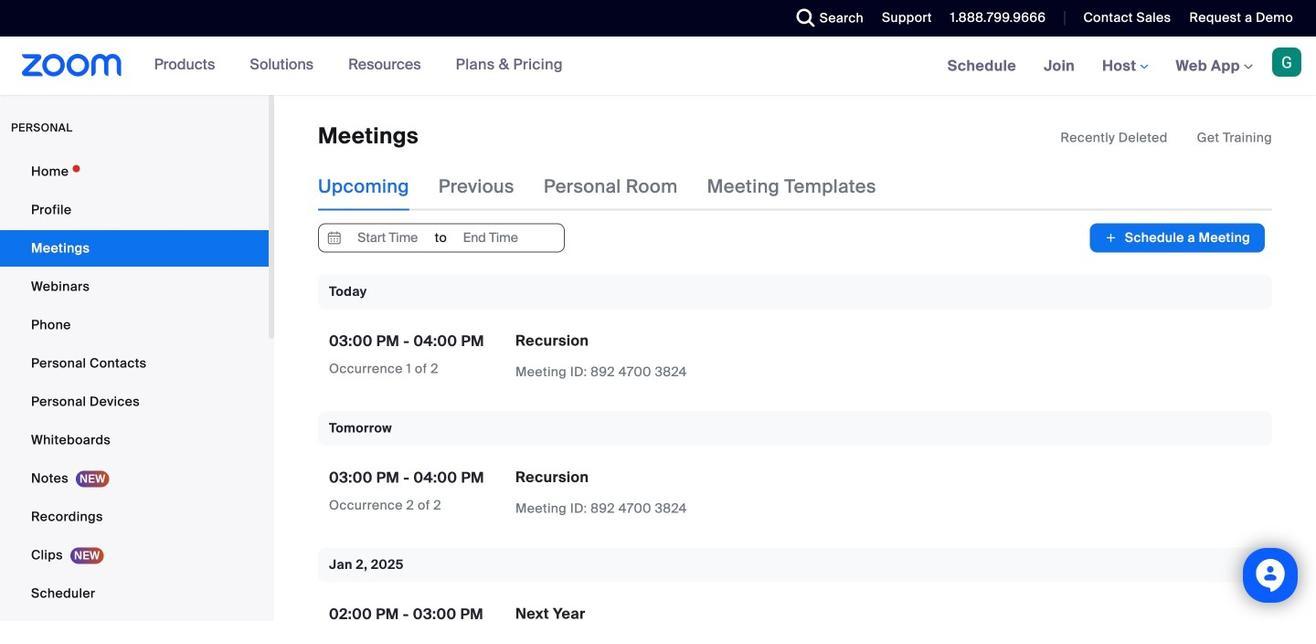 Task type: vqa. For each thing, say whether or not it's contained in the screenshot.
first Recursion element
yes



Task type: describe. For each thing, give the bounding box(es) containing it.
tabs of meeting tab list
[[318, 163, 906, 211]]

date image
[[324, 224, 345, 252]]

meetings navigation
[[934, 37, 1316, 96]]

zoom logo image
[[22, 54, 122, 77]]

1 recursion element from the top
[[516, 331, 589, 350]]

Date Range Picker Start field
[[345, 224, 430, 252]]



Task type: locate. For each thing, give the bounding box(es) containing it.
2 recursion element from the top
[[516, 468, 589, 487]]

banner
[[0, 37, 1316, 96]]

product information navigation
[[140, 37, 577, 95]]

application
[[1061, 129, 1272, 147], [516, 331, 835, 382], [516, 468, 835, 519], [516, 605, 835, 622]]

personal menu menu
[[0, 154, 269, 622]]

next year element
[[516, 605, 586, 622]]

profile picture image
[[1272, 48, 1302, 77]]

recursion element
[[516, 331, 589, 350], [516, 468, 589, 487]]

1 vertical spatial recursion element
[[516, 468, 589, 487]]

add image
[[1105, 229, 1118, 247]]

0 vertical spatial recursion element
[[516, 331, 589, 350]]

Date Range Picker End field
[[448, 224, 533, 252]]



